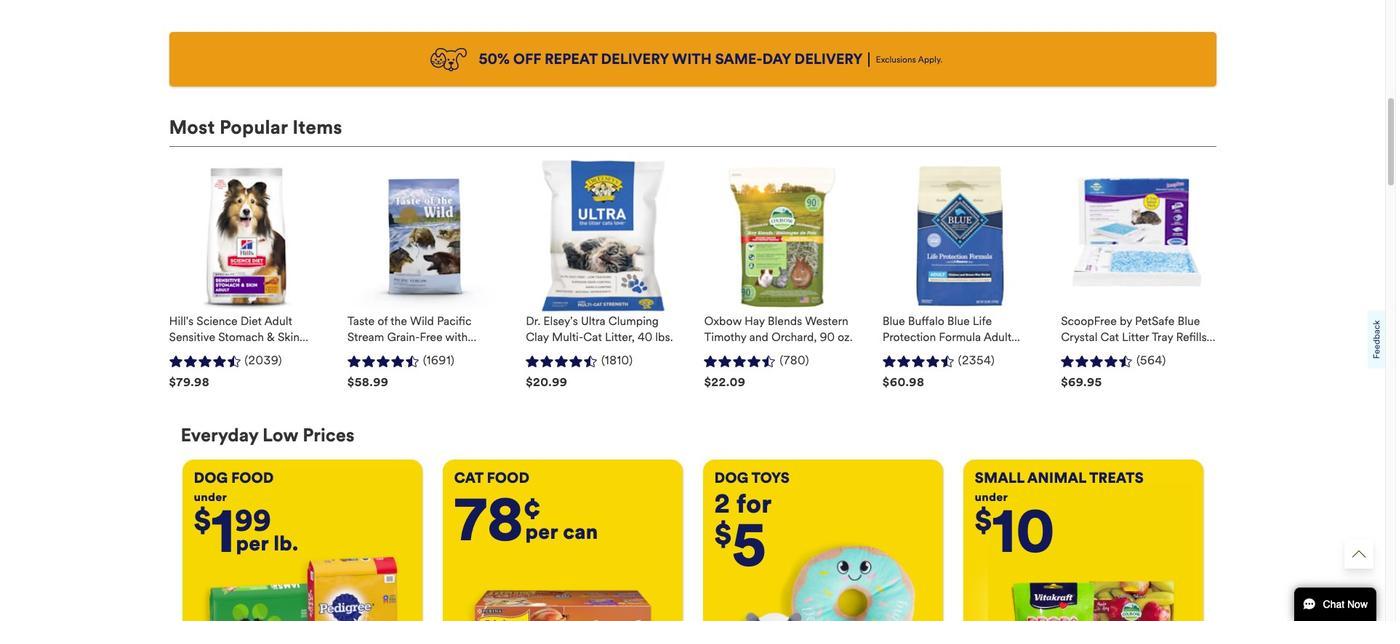 Task type: describe. For each thing, give the bounding box(es) containing it.
day
[[762, 50, 791, 68]]

1 delivery from the left
[[601, 50, 669, 68]]

can
[[563, 519, 598, 545]]

10
[[992, 497, 1055, 568]]

78
[[454, 485, 524, 556]]

for
[[736, 489, 772, 520]]

$ for 10
[[975, 503, 992, 538]]

styled arrow button link
[[1345, 540, 1374, 569]]

$ for 1
[[194, 503, 211, 538]]

per lb.
[[236, 531, 298, 556]]

50% off repeat delivery with same-day delivery link
[[479, 50, 863, 68]]

exclusions
[[876, 54, 916, 64]]

2 for $ 5
[[714, 489, 772, 582]]

scroll to top image
[[1353, 548, 1366, 561]]

low
[[263, 424, 298, 447]]

under $ 1 99
[[194, 490, 271, 568]]

2 delivery from the left
[[794, 50, 863, 68]]

99
[[235, 503, 271, 538]]

items
[[292, 116, 342, 139]]

$ inside 2 for $ 5
[[714, 517, 732, 552]]



Task type: locate. For each thing, give the bounding box(es) containing it.
with
[[672, 50, 712, 68]]

1 horizontal spatial per
[[525, 519, 558, 545]]

1 under from the left
[[194, 490, 227, 504]]

per for per lb.
[[236, 531, 269, 556]]

50%
[[479, 50, 510, 68]]

$
[[194, 503, 211, 538], [975, 503, 992, 538], [714, 517, 732, 552]]

2
[[714, 489, 730, 520]]

1
[[211, 497, 235, 568]]

per for per can
[[525, 519, 558, 545]]

¢
[[524, 491, 541, 527]]

50% off repeat delivery with same-day delivery
[[479, 50, 863, 68]]

off
[[513, 50, 541, 68]]

apply.
[[918, 54, 943, 64]]

everyday low prices
[[181, 424, 354, 447]]

1 horizontal spatial under
[[975, 490, 1008, 504]]

delivery right "day"
[[794, 50, 863, 68]]

$ inside the under $ 10
[[975, 503, 992, 538]]

prices
[[303, 424, 354, 447]]

$ inside under $ 1 99
[[194, 503, 211, 538]]

per left can
[[525, 519, 558, 545]]

5
[[732, 511, 767, 582]]

78 ¢
[[454, 485, 541, 556]]

delivery left with
[[601, 50, 669, 68]]

2 under from the left
[[975, 490, 1008, 504]]

0 horizontal spatial per
[[236, 531, 269, 556]]

under for 10
[[975, 490, 1008, 504]]

lb.
[[274, 531, 298, 556]]

under inside under $ 1 99
[[194, 490, 227, 504]]

exclusions apply.
[[876, 54, 943, 64]]

popular
[[220, 116, 288, 139]]

0 horizontal spatial $
[[194, 503, 211, 538]]

under inside the under $ 10
[[975, 490, 1008, 504]]

1 horizontal spatial $
[[714, 517, 732, 552]]

most
[[169, 116, 215, 139]]

under
[[194, 490, 227, 504], [975, 490, 1008, 504]]

under for 1
[[194, 490, 227, 504]]

under $ 10
[[975, 490, 1055, 568]]

most popular items
[[169, 116, 342, 139]]

everyday
[[181, 424, 258, 447]]

per
[[525, 519, 558, 545], [236, 531, 269, 556]]

2 horizontal spatial $
[[975, 503, 992, 538]]

1 horizontal spatial delivery
[[794, 50, 863, 68]]

0 horizontal spatial under
[[194, 490, 227, 504]]

0 horizontal spatial delivery
[[601, 50, 669, 68]]

delivery
[[601, 50, 669, 68], [794, 50, 863, 68]]

repeat
[[545, 50, 598, 68]]

same-
[[715, 50, 762, 68]]

per can
[[525, 519, 598, 545]]

per right 1
[[236, 531, 269, 556]]



Task type: vqa. For each thing, say whether or not it's contained in the screenshot.
right DELIVERY
yes



